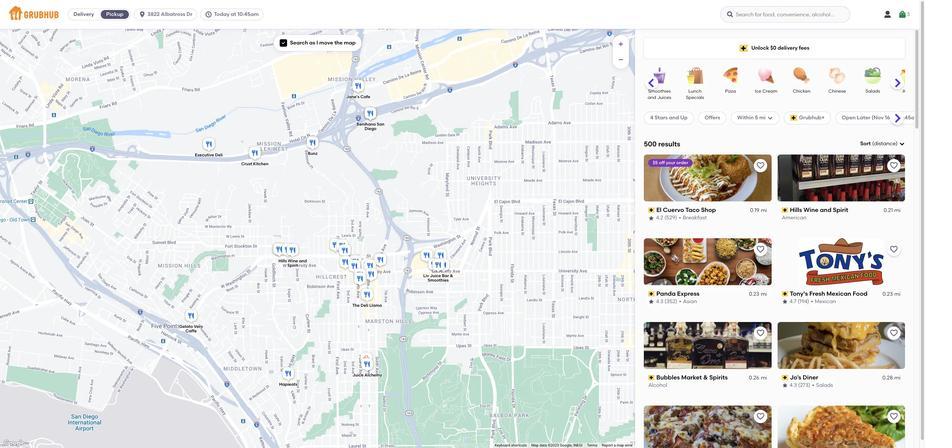 Task type: locate. For each thing, give the bounding box(es) containing it.
star icon image for el cuervo taco shop
[[649, 215, 655, 221]]

• down 'panda express'
[[680, 299, 682, 305]]

save this restaurant button for bubbles market & spirits logo
[[754, 326, 768, 340]]

mi
[[760, 115, 766, 121], [761, 207, 768, 214], [895, 207, 901, 214], [761, 291, 768, 297], [895, 291, 901, 297], [761, 375, 768, 381], [895, 375, 901, 381]]

1 horizontal spatial deli
[[361, 303, 369, 308]]

plus icon image
[[618, 40, 625, 48]]

4.3 (273)
[[790, 382, 811, 389]]

0.19
[[751, 207, 760, 214]]

at right 16
[[892, 115, 897, 121]]

grubhub plus flag logo image left grubhub+
[[791, 115, 798, 121]]

hills up american at the top right of the page
[[790, 206, 803, 213]]

el cuervo taco shop
[[657, 206, 717, 213]]

subscription pass image
[[649, 208, 655, 213], [782, 208, 789, 213], [649, 375, 655, 380]]

0.19 mi
[[751, 207, 768, 214]]

map region
[[0, 0, 672, 448]]

salads down the diner
[[817, 382, 834, 389]]

svg image for 3
[[899, 10, 908, 19]]

save this restaurant image for jo's diner
[[890, 329, 899, 338]]

& left spirits
[[704, 374, 708, 381]]

and down hills wine and spirit logo
[[820, 206, 832, 213]]

1 horizontal spatial spirit
[[833, 206, 849, 213]]

alchemy
[[365, 373, 382, 378]]

1 horizontal spatial grubhub plus flag logo image
[[791, 115, 798, 121]]

at right today
[[231, 11, 236, 17]]

1 vertical spatial salads
[[817, 382, 834, 389]]

grubhub plus flag logo image
[[740, 45, 749, 52], [791, 115, 798, 121]]

4
[[651, 115, 654, 121]]

el cuervo taco shop logo image
[[644, 155, 772, 202]]

svg image inside 3822 albatross dr button
[[139, 11, 146, 18]]

ra sushi san diego image
[[363, 106, 378, 122]]

1 vertical spatial mexican
[[816, 299, 837, 305]]

the
[[335, 40, 343, 46]]

mexican up the • mexican at bottom
[[827, 290, 852, 297]]

ice
[[755, 89, 762, 94]]

spirit down hills wine and spirit logo
[[833, 206, 849, 213]]

1 horizontal spatial wine
[[804, 206, 819, 213]]

1 vertical spatial 4.3
[[790, 382, 797, 389]]

and right tony's fresh mexican food image
[[299, 258, 307, 263]]

Search for food, convenience, alcohol... search field
[[721, 6, 851, 23]]

benihana
[[357, 122, 376, 127]]

1 horizontal spatial 0.23
[[883, 291, 894, 297]]

and left juices
[[648, 95, 657, 100]]

0 vertical spatial &
[[450, 273, 453, 278]]

& right bar
[[450, 273, 453, 278]]

express
[[678, 290, 700, 297]]

svg image for today at 10:45am
[[205, 11, 213, 18]]

1 horizontal spatial smoothies
[[649, 89, 671, 94]]

1 vertical spatial hills wine and spirit
[[279, 258, 307, 268]]

(194)
[[798, 299, 810, 305]]

0 horizontal spatial spirit
[[288, 263, 298, 268]]

off
[[659, 160, 665, 165]]

order
[[677, 160, 689, 165]]

4.3 for panda express
[[657, 299, 664, 305]]

subscription pass image for el cuervo taco shop
[[649, 208, 655, 213]]

3822 albatross dr
[[148, 11, 193, 17]]

4.3 down panda
[[657, 299, 664, 305]]

1 horizontal spatial asian
[[903, 89, 915, 94]]

0.23 mi
[[749, 291, 768, 297], [883, 291, 901, 297]]

0 horizontal spatial 4.3
[[657, 299, 664, 305]]

0 vertical spatial smoothies
[[649, 89, 671, 94]]

svg image inside 3 button
[[899, 10, 908, 19]]

subscription pass image for hills wine and spirit
[[782, 208, 789, 213]]

0.23 for tony's fresh mexican food
[[883, 291, 894, 297]]

0.23 mi for panda express
[[749, 291, 768, 297]]

1 horizontal spatial map
[[617, 443, 624, 448]]

google image
[[2, 439, 26, 448]]

jamba image
[[364, 267, 379, 283]]

star icon image
[[649, 215, 655, 221], [649, 299, 655, 305], [782, 299, 788, 305], [782, 383, 788, 389]]

data
[[540, 443, 547, 448]]

0 vertical spatial juice
[[430, 273, 441, 278]]

subscription pass image left el
[[649, 208, 655, 213]]

0 vertical spatial deli
[[215, 152, 223, 157]]

hills down jo's diner image
[[279, 258, 287, 263]]

gelato vero caffe image
[[184, 308, 199, 325]]

jo's diner logo image
[[778, 322, 906, 369]]

oscars mexican seafood image
[[372, 252, 387, 268]]

chicken
[[793, 89, 811, 94]]

proceed to checkout button
[[803, 255, 902, 268]]

7 eleven image
[[359, 351, 374, 368]]

san
[[377, 122, 385, 127]]

smoothies down liv juice bar & smoothies "image"
[[428, 278, 449, 283]]

smoothies up juices
[[649, 89, 671, 94]]

hills wine and spirit up american at the top right of the page
[[790, 206, 849, 213]]

pickup button
[[99, 9, 131, 20]]

pickup
[[106, 11, 124, 17]]

subway® image
[[347, 259, 362, 275]]

500
[[644, 140, 657, 148]]

0 vertical spatial spirit
[[833, 206, 849, 213]]

salads image
[[860, 67, 886, 84]]

none field containing sort
[[861, 140, 906, 148]]

svg image inside today at 10:45am button
[[205, 11, 213, 18]]

0 vertical spatial at
[[231, 11, 236, 17]]

cuervo
[[663, 206, 685, 213]]

• salads
[[813, 382, 834, 389]]

svg image
[[899, 10, 908, 19], [139, 11, 146, 18], [205, 11, 213, 18], [768, 115, 774, 121]]

sort ( distance )
[[861, 141, 898, 147]]

save this restaurant image
[[756, 161, 765, 170], [890, 161, 899, 170], [756, 245, 765, 254], [890, 245, 899, 254], [890, 412, 899, 421]]

sort
[[861, 141, 871, 147]]

deli right the
[[361, 303, 369, 308]]

4.3 down jo's
[[790, 382, 797, 389]]

fees
[[799, 45, 810, 51]]

star icon image left 4.2
[[649, 215, 655, 221]]

1 0.23 mi from the left
[[749, 291, 768, 297]]

star icon image left 4.3 (273)
[[782, 383, 788, 389]]

1 horizontal spatial juice
[[430, 273, 441, 278]]

salads down salads image
[[866, 89, 881, 94]]

mexican
[[827, 290, 852, 297], [816, 299, 837, 305]]

1 vertical spatial grubhub plus flag logo image
[[791, 115, 798, 121]]

1 vertical spatial &
[[704, 374, 708, 381]]

breakfast
[[683, 215, 707, 221]]

4.3
[[657, 299, 664, 305], [790, 382, 797, 389]]

the deli llama image
[[360, 287, 375, 303]]

• mexican
[[812, 299, 837, 305]]

hapieats image
[[281, 366, 296, 382]]

keyboard shortcuts button
[[495, 443, 527, 448]]

panda express logo image
[[644, 238, 772, 285]]

checkout
[[855, 258, 879, 264]]

1 horizontal spatial 0.23 mi
[[883, 291, 901, 297]]

dr
[[187, 11, 193, 17]]

later
[[858, 115, 871, 121]]

bread & cie bakery cafe image
[[348, 253, 363, 270]]

at inside button
[[231, 11, 236, 17]]

3
[[908, 11, 911, 17]]

• right (194) in the bottom right of the page
[[812, 299, 814, 305]]

1 vertical spatial spirit
[[288, 263, 298, 268]]

juice left alchemy at the left of page
[[353, 373, 364, 378]]

cream
[[763, 89, 778, 94]]

hills wine and spirit down jo's diner image
[[279, 258, 307, 268]]

1 vertical spatial at
[[892, 115, 897, 121]]

juice right 'liv' at the bottom
[[430, 273, 441, 278]]

4.2 (529)
[[657, 215, 678, 221]]

juice alchemy image
[[360, 357, 375, 373]]

1 vertical spatial wine
[[288, 258, 298, 263]]

•
[[679, 215, 682, 221], [680, 299, 682, 305], [812, 299, 814, 305], [813, 382, 815, 389]]

smoothies
[[649, 89, 671, 94], [428, 278, 449, 283]]

0 vertical spatial wine
[[804, 206, 819, 213]]

and inside smoothies and juices
[[648, 95, 657, 100]]

save this restaurant button for panda express logo
[[754, 243, 768, 256]]

0.26 mi
[[749, 375, 768, 381]]

panda express image
[[335, 238, 350, 255]]

1 0.23 from the left
[[749, 291, 760, 297]]

crust
[[241, 161, 252, 166]]

and inside hills wine and spirit
[[299, 258, 307, 263]]

jane's cafe image
[[351, 78, 366, 95]]

0 horizontal spatial hills
[[279, 258, 287, 263]]

open
[[842, 115, 856, 121]]

spirit down hills wine and spirit icon
[[288, 263, 298, 268]]

the
[[353, 303, 360, 308]]

map right a
[[617, 443, 624, 448]]

american
[[782, 215, 807, 221]]

2 0.23 mi from the left
[[883, 291, 901, 297]]

fresh
[[810, 290, 826, 297]]

papi's cantina image
[[363, 258, 378, 275]]

0 horizontal spatial at
[[231, 11, 236, 17]]

1 vertical spatial map
[[617, 443, 624, 448]]

chicken image
[[789, 67, 815, 84]]

vero
[[194, 324, 203, 329]]

crust kitchen
[[241, 161, 269, 166]]

mi for jo's diner
[[895, 375, 901, 381]]

save this restaurant image for panda express
[[756, 245, 765, 254]]

$5 off your order
[[653, 160, 689, 165]]

kitchen
[[253, 161, 269, 166]]

subscription pass image up american at the top right of the page
[[782, 208, 789, 213]]

tony's
[[790, 290, 809, 297]]

grubhub+
[[800, 115, 825, 121]]

specials
[[686, 95, 705, 100]]

terms link
[[587, 443, 598, 448]]

map right the
[[344, 40, 356, 46]]

lunch specials
[[686, 89, 705, 100]]

bubbles market & spirits logo image
[[644, 322, 772, 369]]

1 vertical spatial smoothies
[[428, 278, 449, 283]]

grubhub plus flag logo image left unlock
[[740, 45, 749, 52]]

0 horizontal spatial hills wine and spirit
[[279, 258, 307, 268]]

0 vertical spatial 4.3
[[657, 299, 664, 305]]

&
[[450, 273, 453, 278], [704, 374, 708, 381]]

None field
[[861, 140, 906, 148]]

• down the diner
[[813, 382, 815, 389]]

svg image
[[884, 10, 893, 19], [727, 11, 735, 18], [281, 41, 286, 45], [900, 141, 906, 147]]

smoothies inside smoothies and juices
[[649, 89, 671, 94]]

4.3 (352)
[[657, 299, 678, 305]]

1 vertical spatial juice
[[353, 373, 364, 378]]

0 horizontal spatial asian
[[683, 299, 698, 305]]

0 horizontal spatial &
[[450, 273, 453, 278]]

deli right executive
[[215, 152, 223, 157]]

spirit
[[833, 206, 849, 213], [288, 263, 298, 268]]

1 horizontal spatial hills wine and spirit
[[790, 206, 849, 213]]

deli
[[215, 152, 223, 157], [361, 303, 369, 308]]

0 horizontal spatial smoothies
[[428, 278, 449, 283]]

subscription pass image left jo's
[[782, 375, 789, 380]]

2 0.23 from the left
[[883, 291, 894, 297]]

mi for bubbles market & spirits
[[761, 375, 768, 381]]

0 horizontal spatial deli
[[215, 152, 223, 157]]

star icon image left 4.3 (352)
[[649, 299, 655, 305]]

0 vertical spatial asian
[[903, 89, 915, 94]]

0.28
[[883, 375, 894, 381]]

creme de la crepe logo image
[[778, 406, 906, 448]]

servall market image
[[436, 257, 451, 274]]

0 horizontal spatial grubhub plus flag logo image
[[740, 45, 749, 52]]

1 horizontal spatial at
[[892, 115, 897, 121]]

asian down express
[[683, 299, 698, 305]]

• right (529)
[[679, 215, 682, 221]]

16
[[886, 115, 891, 121]]

chinese image
[[825, 67, 851, 84]]

star icon image left 4.7
[[782, 299, 788, 305]]

subscription pass image up the alcohol
[[649, 375, 655, 380]]

smoothies and juices image
[[647, 67, 673, 84]]

i
[[317, 40, 318, 46]]

0 horizontal spatial wine
[[288, 258, 298, 263]]

• for cuervo
[[679, 215, 682, 221]]

0 vertical spatial map
[[344, 40, 356, 46]]

jane's
[[346, 94, 360, 99]]

asian down asian image
[[903, 89, 915, 94]]

wine inside hills wine and spirit
[[288, 258, 298, 263]]

1 vertical spatial hills
[[279, 258, 287, 263]]

0 vertical spatial grubhub plus flag logo image
[[740, 45, 749, 52]]

save this restaurant button for hills wine and spirit logo
[[888, 159, 901, 172]]

star icon image for panda express
[[649, 299, 655, 305]]

subscription pass image for tony's fresh mexican food
[[782, 291, 789, 297]]

shop
[[702, 206, 717, 213]]

chocolat hillcrest image
[[360, 257, 375, 273]]

0 horizontal spatial 0.23
[[749, 291, 760, 297]]

1 horizontal spatial hills
[[790, 206, 803, 213]]

save this restaurant button
[[754, 159, 768, 172], [888, 159, 901, 172], [754, 243, 768, 256], [888, 243, 901, 256], [754, 326, 768, 340], [888, 326, 901, 340], [754, 410, 768, 424], [888, 410, 901, 424]]

subscription pass image for bubbles market & spirits
[[649, 375, 655, 380]]

la fuente mexican food image
[[428, 257, 443, 273]]

(
[[873, 141, 875, 147]]

1 horizontal spatial 4.3
[[790, 382, 797, 389]]

subscription pass image left panda
[[649, 291, 655, 297]]

(273)
[[799, 382, 811, 389]]

1 horizontal spatial salads
[[866, 89, 881, 94]]

grubhub plus flag logo image for grubhub+
[[791, 115, 798, 121]]

open later (nov 16 at 10:45am)
[[842, 115, 922, 121]]

subscription pass image left the tony's
[[782, 291, 789, 297]]

report
[[602, 443, 613, 448]]

1 vertical spatial asian
[[683, 299, 698, 305]]

save this restaurant button for fiori's pizza logo
[[754, 410, 768, 424]]

save this restaurant image
[[756, 329, 765, 338], [890, 329, 899, 338], [756, 412, 765, 421]]

mexican down 'tony's fresh mexican food'
[[816, 299, 837, 305]]

0 horizontal spatial 0.23 mi
[[749, 291, 768, 297]]

subscription pass image
[[649, 291, 655, 297], [782, 291, 789, 297], [782, 375, 789, 380]]

deli inside the bunz executive deli
[[215, 152, 223, 157]]



Task type: describe. For each thing, give the bounding box(es) containing it.
today at 10:45am button
[[200, 9, 267, 20]]

caffe
[[186, 329, 197, 334]]

luna grill- hillcrest image
[[348, 254, 363, 270]]

grubhub plus flag logo image for unlock $0 delivery fees
[[740, 45, 749, 52]]

(nov
[[872, 115, 884, 121]]

tony's fresh mexican food logo image
[[800, 238, 884, 285]]

save this restaurant button for jo's diner logo
[[888, 326, 901, 340]]

0.23 mi for tony's fresh mexican food
[[883, 291, 901, 297]]

diner
[[803, 374, 819, 381]]

unlock
[[752, 45, 770, 51]]

el
[[657, 206, 662, 213]]

figaro dessert cafe image
[[354, 254, 369, 270]]

tacaliente mexican grill image
[[434, 248, 449, 264]]

gelato vero caffe
[[179, 324, 203, 334]]

delivery
[[778, 45, 798, 51]]

fiori's pizza image
[[271, 242, 286, 258]]

• asian
[[680, 299, 698, 305]]

today
[[214, 11, 230, 17]]

tony's fresh mexican food
[[790, 290, 868, 297]]

0 vertical spatial mexican
[[827, 290, 852, 297]]

map data ©2023 google, inegi
[[532, 443, 583, 448]]

0 horizontal spatial juice
[[353, 373, 364, 378]]

rainbow flowers image
[[420, 248, 434, 264]]

hills wine and spirit logo image
[[778, 155, 906, 202]]

roots bowls image
[[427, 257, 442, 273]]

food
[[853, 290, 868, 297]]

proceed to checkout
[[825, 258, 879, 264]]

subscription pass image for jo's diner
[[782, 375, 789, 380]]

to
[[848, 258, 853, 264]]

4.3 for jo's diner
[[790, 382, 797, 389]]

minus icon image
[[618, 56, 625, 63]]

subscription pass image for panda express
[[649, 291, 655, 297]]

up
[[681, 115, 688, 121]]

save this restaurant image for hills wine and spirit
[[890, 161, 899, 170]]

report a map error
[[602, 443, 633, 448]]

bunz
[[308, 151, 318, 156]]

ice cream
[[755, 89, 778, 94]]

0 vertical spatial hills
[[790, 206, 803, 213]]

save this restaurant image for tony's fresh mexican food
[[890, 245, 899, 254]]

smoothies inside "liv juice bar & smoothies"
[[428, 278, 449, 283]]

tony's fresh mexican food image
[[281, 242, 295, 259]]

3 button
[[899, 8, 911, 21]]

inegi
[[574, 443, 583, 448]]

svg image inside field
[[900, 141, 906, 147]]

liv
[[424, 273, 429, 278]]

main navigation navigation
[[0, 0, 920, 29]]

0.23 for panda express
[[749, 291, 760, 297]]

offers
[[705, 115, 721, 121]]

& inside "liv juice bar & smoothies"
[[450, 273, 453, 278]]

cafe
[[361, 94, 370, 99]]

delivery button
[[68, 9, 99, 20]]

el cuervo taco shop image
[[328, 237, 343, 254]]

keyboard
[[495, 443, 511, 448]]

svg image for 3822 albatross dr
[[139, 11, 146, 18]]

alcohol
[[649, 382, 668, 389]]

lunch
[[689, 89, 702, 94]]

4 stars and up
[[651, 115, 688, 121]]

(529)
[[665, 215, 678, 221]]

juice alchemy
[[353, 373, 382, 378]]

0 horizontal spatial salads
[[817, 382, 834, 389]]

stars
[[655, 115, 668, 121]]

mi for tony's fresh mexican food
[[895, 291, 901, 297]]

babycakes image
[[353, 271, 368, 287]]

bar
[[442, 273, 449, 278]]

mi for el cuervo taco shop
[[761, 207, 768, 214]]

and left up
[[669, 115, 679, 121]]

executive deli image
[[202, 137, 217, 153]]

executive
[[195, 152, 214, 157]]

benihana san diego image
[[363, 106, 378, 122]]

1 horizontal spatial &
[[704, 374, 708, 381]]

jo's diner image
[[272, 242, 287, 258]]

crust kitchen image
[[248, 146, 262, 162]]

juice inside "liv juice bar & smoothies"
[[430, 273, 441, 278]]

bubbles market & spirits image
[[338, 243, 353, 259]]

bubbles
[[657, 374, 680, 381]]

3822
[[148, 11, 160, 17]]

report a map error link
[[602, 443, 633, 448]]

pizza image
[[718, 67, 744, 84]]

spirits
[[710, 374, 728, 381]]

albatross
[[161, 11, 185, 17]]

hills wine and spirit inside map 'region'
[[279, 258, 307, 268]]

lunch specials image
[[683, 67, 708, 84]]

jo's diner
[[790, 374, 819, 381]]

10:45am
[[238, 11, 259, 17]]

• breakfast
[[679, 215, 707, 221]]

uncle biff's killer cookies image
[[373, 252, 388, 269]]

map
[[532, 443, 539, 448]]

llama
[[370, 303, 382, 308]]

)
[[896, 141, 898, 147]]

smoothies and juices
[[648, 89, 672, 100]]

juices
[[658, 95, 672, 100]]

mi for panda express
[[761, 291, 768, 297]]

star icon image for jo's diner
[[782, 383, 788, 389]]

4.7
[[790, 299, 797, 305]]

gelato
[[179, 324, 193, 329]]

save this restaurant button for creme de la crepe logo
[[888, 410, 901, 424]]

google,
[[560, 443, 573, 448]]

keyboard shortcuts
[[495, 443, 527, 448]]

0.21
[[884, 207, 894, 214]]

star icon image for tony's fresh mexican food
[[782, 299, 788, 305]]

liv juice bar & smoothies image
[[431, 257, 446, 274]]

jo's
[[790, 374, 802, 381]]

3822 albatross dr button
[[134, 9, 200, 20]]

10:45am)
[[899, 115, 922, 121]]

1 vertical spatial deli
[[361, 303, 369, 308]]

save this restaurant button for tony's fresh mexican food logo
[[888, 243, 901, 256]]

ice cream image
[[754, 67, 780, 84]]

• for fresh
[[812, 299, 814, 305]]

shortcuts
[[511, 443, 527, 448]]

terms
[[587, 443, 598, 448]]

save this restaurant image for bubbles market & spirits
[[756, 329, 765, 338]]

your
[[666, 160, 676, 165]]

creme de la crepe image
[[338, 255, 353, 271]]

a
[[614, 443, 616, 448]]

bunz image
[[305, 135, 320, 151]]

spirit inside map 'region'
[[288, 263, 298, 268]]

panda
[[657, 290, 676, 297]]

mi for hills wine and spirit
[[895, 207, 901, 214]]

0 vertical spatial salads
[[866, 89, 881, 94]]

hills inside hills wine and spirit
[[279, 258, 287, 263]]

liv juice bar & smoothies
[[424, 273, 453, 283]]

hills wine and spirit image
[[285, 243, 300, 259]]

goi cuon image
[[353, 267, 368, 283]]

jane's cafe
[[346, 94, 370, 99]]

asian image
[[896, 67, 922, 84]]

500 results
[[644, 140, 681, 148]]

0 horizontal spatial map
[[344, 40, 356, 46]]

0.28 mi
[[883, 375, 901, 381]]

panda express
[[657, 290, 700, 297]]

0.21 mi
[[884, 207, 901, 214]]

• for express
[[680, 299, 682, 305]]

• for diner
[[813, 382, 815, 389]]

move
[[319, 40, 333, 46]]

unlock $0 delivery fees
[[752, 45, 810, 51]]

0.26
[[749, 375, 760, 381]]

search
[[290, 40, 308, 46]]

(352)
[[665, 299, 678, 305]]

diego
[[365, 126, 377, 131]]

proceed
[[825, 258, 847, 264]]

0 vertical spatial hills wine and spirit
[[790, 206, 849, 213]]

fiori's pizza logo image
[[644, 406, 772, 448]]



Task type: vqa. For each thing, say whether or not it's contained in the screenshot.
'Maximum'
no



